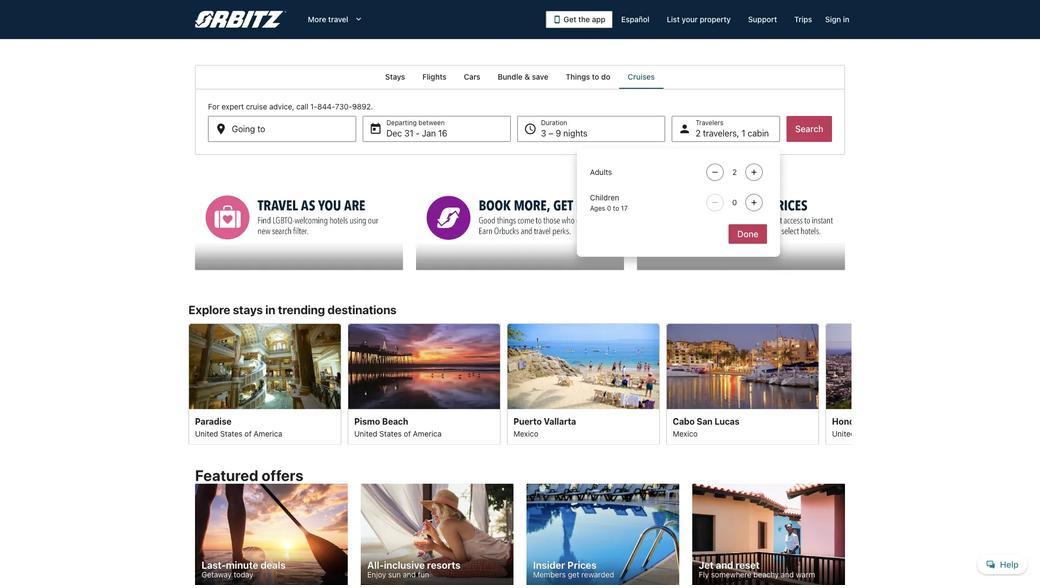 Task type: locate. For each thing, give the bounding box(es) containing it.
in
[[843, 15, 849, 24], [265, 303, 275, 317]]

explore stays in trending destinations
[[189, 303, 397, 317]]

puerto
[[514, 416, 542, 426]]

2 states from the left
[[379, 429, 402, 438]]

and inside all-inclusive resorts enjoy sun and fun
[[403, 570, 416, 579]]

0 horizontal spatial america
[[254, 429, 282, 438]]

and left fun
[[403, 570, 416, 579]]

united down the pismo
[[354, 429, 377, 438]]

beach
[[382, 416, 408, 426]]

enjoy
[[367, 570, 386, 579]]

your
[[682, 15, 698, 24]]

2 united from the left
[[354, 429, 377, 438]]

in inside dropdown button
[[843, 15, 849, 24]]

to
[[592, 72, 599, 81], [613, 204, 619, 212]]

2 horizontal spatial united
[[832, 429, 855, 438]]

featured offers
[[195, 466, 303, 484]]

2 of from the left
[[404, 429, 411, 438]]

puerto vallarta showing a beach, general coastal views and kayaking or canoeing image
[[507, 323, 660, 409]]

0 vertical spatial to
[[592, 72, 599, 81]]

honolulu united states of america
[[832, 416, 919, 438]]

3 – 9 nights button
[[517, 116, 665, 142]]

advice,
[[269, 102, 294, 111]]

america inside honolulu united states of america
[[891, 429, 919, 438]]

united down paradise
[[195, 429, 218, 438]]

to left do on the top of page
[[592, 72, 599, 81]]

2 horizontal spatial of
[[882, 429, 889, 438]]

3 – 9 nights
[[541, 128, 588, 138]]

fun
[[418, 570, 429, 579]]

states down the honolulu
[[857, 429, 879, 438]]

tab list containing stays
[[195, 65, 845, 89]]

1 states from the left
[[220, 429, 242, 438]]

rewarded
[[581, 570, 614, 579]]

property
[[700, 15, 731, 24]]

america for paradise
[[254, 429, 282, 438]]

united inside the 'paradise united states of america'
[[195, 429, 218, 438]]

states inside honolulu united states of america
[[857, 429, 879, 438]]

cars link
[[455, 65, 489, 89]]

1 horizontal spatial states
[[379, 429, 402, 438]]

flights
[[422, 72, 447, 81]]

america inside the 'paradise united states of america'
[[254, 429, 282, 438]]

0 horizontal spatial states
[[220, 429, 242, 438]]

states down paradise
[[220, 429, 242, 438]]

1 mexico from the left
[[514, 429, 538, 438]]

done
[[737, 229, 758, 239]]

lucas
[[715, 416, 740, 426]]

3 states from the left
[[857, 429, 879, 438]]

for expert cruise advice, call 1-844-730-9892.
[[208, 102, 373, 111]]

1 horizontal spatial and
[[716, 559, 733, 571]]

honolulu
[[832, 416, 870, 426]]

resorts
[[427, 559, 461, 571]]

prices
[[567, 559, 597, 571]]

states inside pismo beach united states of america
[[379, 429, 402, 438]]

0 horizontal spatial mexico
[[514, 429, 538, 438]]

3 of from the left
[[882, 429, 889, 438]]

america
[[254, 429, 282, 438], [413, 429, 442, 438], [891, 429, 919, 438]]

0 horizontal spatial in
[[265, 303, 275, 317]]

3 america from the left
[[891, 429, 919, 438]]

mexico down puerto
[[514, 429, 538, 438]]

1 of from the left
[[244, 429, 252, 438]]

and left warm
[[781, 570, 794, 579]]

of inside the 'paradise united states of america'
[[244, 429, 252, 438]]

&
[[525, 72, 530, 81]]

las vegas featuring interior views image
[[189, 323, 341, 409]]

warm
[[796, 570, 815, 579]]

844-
[[317, 102, 335, 111]]

minute
[[226, 559, 258, 571]]

list
[[667, 15, 680, 24]]

more travel
[[308, 15, 348, 24]]

mexico
[[514, 429, 538, 438], [673, 429, 698, 438]]

2 horizontal spatial and
[[781, 570, 794, 579]]

vallarta
[[544, 416, 576, 426]]

united inside honolulu united states of america
[[832, 429, 855, 438]]

and right jet
[[716, 559, 733, 571]]

members
[[533, 570, 566, 579]]

1 horizontal spatial america
[[413, 429, 442, 438]]

trending
[[278, 303, 325, 317]]

1 horizontal spatial of
[[404, 429, 411, 438]]

more
[[308, 15, 326, 24]]

2
[[696, 128, 701, 138]]

1 horizontal spatial united
[[354, 429, 377, 438]]

america inside pismo beach united states of america
[[413, 429, 442, 438]]

things to do
[[566, 72, 610, 81]]

show next card image
[[845, 378, 858, 391]]

decrease the number of adults image
[[709, 168, 722, 177]]

2 america from the left
[[413, 429, 442, 438]]

tab list inside featured offers main content
[[195, 65, 845, 89]]

to inside children ages 0 to 17
[[613, 204, 619, 212]]

states inside the 'paradise united states of america'
[[220, 429, 242, 438]]

0 horizontal spatial of
[[244, 429, 252, 438]]

mexico down "cabo"
[[673, 429, 698, 438]]

nights
[[563, 128, 588, 138]]

1-
[[310, 102, 317, 111]]

1 vertical spatial in
[[265, 303, 275, 317]]

in inside featured offers main content
[[265, 303, 275, 317]]

2 mexico from the left
[[673, 429, 698, 438]]

the
[[578, 15, 590, 24]]

pismo beach united states of america
[[354, 416, 442, 438]]

9892.
[[352, 102, 373, 111]]

of
[[244, 429, 252, 438], [404, 429, 411, 438], [882, 429, 889, 438]]

2 horizontal spatial states
[[857, 429, 879, 438]]

united for paradise
[[195, 429, 218, 438]]

1 horizontal spatial mexico
[[673, 429, 698, 438]]

1 horizontal spatial to
[[613, 204, 619, 212]]

in right stays
[[265, 303, 275, 317]]

san
[[697, 416, 713, 426]]

done button
[[729, 224, 767, 244]]

paradise
[[195, 416, 231, 426]]

featured offers region
[[189, 460, 852, 585]]

inclusive
[[384, 559, 425, 571]]

to right 0
[[613, 204, 619, 212]]

2 travelers, 1 cabin
[[696, 128, 769, 138]]

1 vertical spatial to
[[613, 204, 619, 212]]

0 vertical spatial in
[[843, 15, 849, 24]]

united
[[195, 429, 218, 438], [354, 429, 377, 438], [832, 429, 855, 438]]

1 america from the left
[[254, 429, 282, 438]]

save
[[532, 72, 548, 81]]

0 horizontal spatial united
[[195, 429, 218, 438]]

0 horizontal spatial and
[[403, 570, 416, 579]]

cabin
[[748, 128, 769, 138]]

of inside honolulu united states of america
[[882, 429, 889, 438]]

tab list
[[195, 65, 845, 89]]

makiki - lower punchbowl - tantalus showing landscape views, a sunset and a city image
[[826, 323, 978, 409]]

2 horizontal spatial america
[[891, 429, 919, 438]]

3 united from the left
[[832, 429, 855, 438]]

more travel button
[[299, 10, 372, 29]]

bundle & save
[[498, 72, 548, 81]]

0 horizontal spatial to
[[592, 72, 599, 81]]

1 united from the left
[[195, 429, 218, 438]]

today
[[234, 570, 253, 579]]

get the app link
[[546, 11, 613, 28]]

1 horizontal spatial in
[[843, 15, 849, 24]]

sign
[[825, 15, 841, 24]]

marina cabo san lucas which includes a marina, a coastal town and night scenes image
[[666, 323, 819, 409]]

dec 31 - jan 16 button
[[363, 116, 511, 142]]

last-minute deals getaway today
[[202, 559, 286, 579]]

states down beach
[[379, 429, 402, 438]]

increase the number of adults image
[[748, 168, 761, 177]]

united down the honolulu
[[832, 429, 855, 438]]

get
[[564, 15, 576, 24]]

17
[[621, 204, 628, 212]]

things to do link
[[557, 65, 619, 89]]

in right sign
[[843, 15, 849, 24]]

beachy
[[753, 570, 779, 579]]



Task type: vqa. For each thing, say whether or not it's contained in the screenshot.
Wed, Nov 29
no



Task type: describe. For each thing, give the bounding box(es) containing it.
español button
[[613, 10, 658, 29]]

list your property link
[[658, 10, 739, 29]]

0
[[607, 204, 611, 212]]

offers
[[262, 466, 303, 484]]

get
[[568, 570, 579, 579]]

states for honolulu
[[857, 429, 879, 438]]

cruises
[[628, 72, 655, 81]]

get the app
[[564, 15, 606, 24]]

support
[[748, 15, 777, 24]]

cruises link
[[619, 65, 663, 89]]

list your property
[[667, 15, 731, 24]]

stays
[[233, 303, 263, 317]]

adults
[[590, 168, 612, 177]]

mexico inside puerto vallarta mexico
[[514, 429, 538, 438]]

31
[[404, 128, 413, 138]]

united for honolulu
[[832, 429, 855, 438]]

9
[[556, 128, 561, 138]]

pismo
[[354, 416, 380, 426]]

-
[[416, 128, 420, 138]]

featured offers main content
[[0, 65, 1040, 585]]

jet and reset fly somewhere beachy and warm
[[699, 559, 815, 579]]

america for honolulu
[[891, 429, 919, 438]]

united inside pismo beach united states of america
[[354, 429, 377, 438]]

cruise
[[246, 102, 267, 111]]

decrease the number of children image
[[709, 198, 722, 207]]

orbitz logo image
[[195, 11, 286, 28]]

travel
[[328, 15, 348, 24]]

children ages 0 to 17
[[590, 193, 628, 212]]

call
[[296, 102, 308, 111]]

español
[[621, 15, 649, 24]]

expert
[[222, 102, 244, 111]]

730-
[[335, 102, 352, 111]]

of for paradise
[[244, 429, 252, 438]]

–
[[549, 128, 553, 138]]

show previous card image
[[182, 378, 195, 391]]

deals
[[261, 559, 286, 571]]

pismo beach featuring a sunset, views and tropical scenes image
[[348, 323, 501, 409]]

flights link
[[414, 65, 455, 89]]

sign in
[[825, 15, 849, 24]]

sign in button
[[821, 10, 854, 29]]

stays link
[[377, 65, 414, 89]]

jet
[[699, 559, 714, 571]]

bundle & save link
[[489, 65, 557, 89]]

getaway
[[202, 570, 232, 579]]

support link
[[739, 10, 786, 29]]

jan
[[422, 128, 436, 138]]

destinations
[[328, 303, 397, 317]]

do
[[601, 72, 610, 81]]

dec 31 - jan 16
[[386, 128, 447, 138]]

16
[[438, 128, 447, 138]]

all-
[[367, 559, 384, 571]]

stays
[[385, 72, 405, 81]]

puerto vallarta mexico
[[514, 416, 576, 438]]

of for honolulu
[[882, 429, 889, 438]]

2 travelers, 1 cabin button
[[672, 116, 780, 142]]

trips
[[794, 15, 812, 24]]

bundle
[[498, 72, 523, 81]]

cabo
[[673, 416, 695, 426]]

for
[[208, 102, 219, 111]]

cars
[[464, 72, 480, 81]]

dec
[[386, 128, 402, 138]]

3
[[541, 128, 546, 138]]

increase the number of children image
[[748, 198, 761, 207]]

mexico inside cabo san lucas mexico
[[673, 429, 698, 438]]

download the app button image
[[553, 15, 561, 24]]

insider prices members get rewarded
[[533, 559, 614, 579]]

insider
[[533, 559, 565, 571]]

children
[[590, 193, 619, 202]]

reset
[[736, 559, 760, 571]]

fly
[[699, 570, 709, 579]]

search
[[795, 124, 823, 134]]

things
[[566, 72, 590, 81]]

of inside pismo beach united states of america
[[404, 429, 411, 438]]

ages
[[590, 204, 605, 212]]

app
[[592, 15, 606, 24]]

sun
[[388, 570, 401, 579]]

1
[[742, 128, 745, 138]]

explore
[[189, 303, 230, 317]]

states for paradise
[[220, 429, 242, 438]]

somewhere
[[711, 570, 751, 579]]

paradise united states of america
[[195, 416, 282, 438]]



